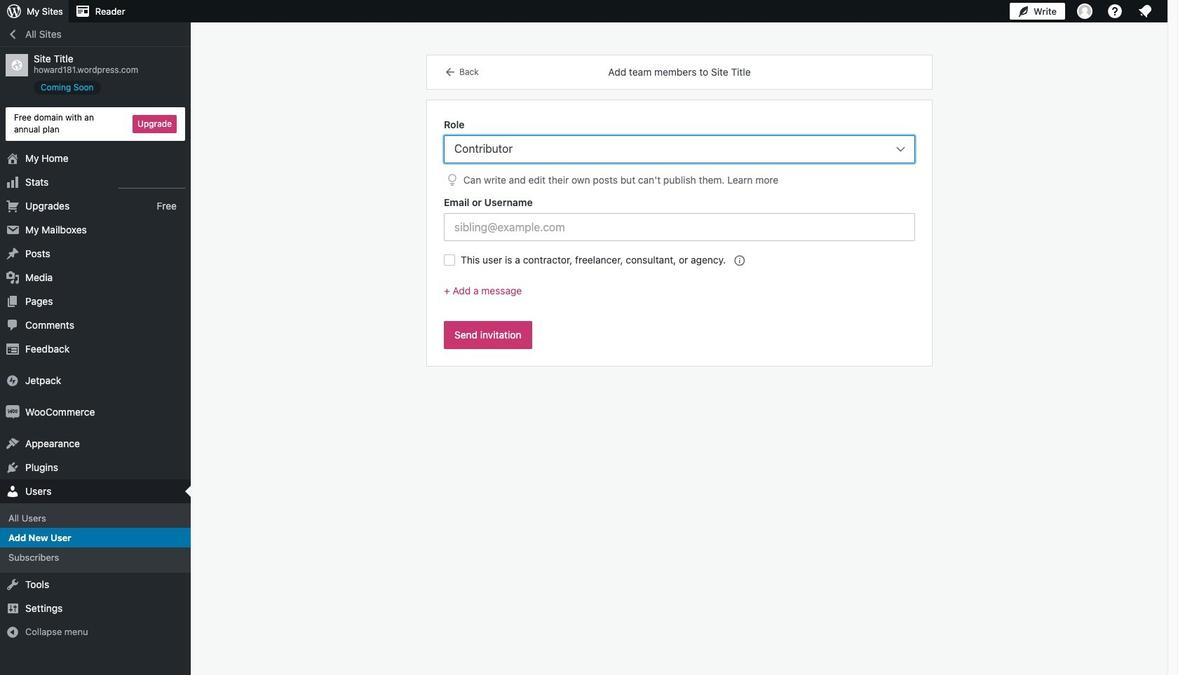 Task type: locate. For each thing, give the bounding box(es) containing it.
None checkbox
[[444, 255, 455, 266]]

group
[[444, 117, 916, 189], [444, 195, 916, 242], [444, 284, 916, 310]]

2 img image from the top
[[6, 405, 20, 419]]

1 vertical spatial img image
[[6, 405, 20, 419]]

help image
[[1107, 3, 1124, 20]]

main content
[[427, 55, 933, 366]]

sibling@example.com text field
[[444, 214, 916, 242]]

2 vertical spatial group
[[444, 284, 916, 310]]

0 vertical spatial img image
[[6, 374, 20, 388]]

0 vertical spatial group
[[444, 117, 916, 189]]

1 img image from the top
[[6, 374, 20, 388]]

2 group from the top
[[444, 195, 916, 242]]

img image
[[6, 374, 20, 388], [6, 405, 20, 419]]

1 vertical spatial group
[[444, 195, 916, 242]]

3 group from the top
[[444, 284, 916, 310]]



Task type: vqa. For each thing, say whether or not it's contained in the screenshot.
the "Inspired by the iconic worlds of Minecraft and Minetest, Bedrock is a blog theme that reminds the immersive experience of these games."
no



Task type: describe. For each thing, give the bounding box(es) containing it.
manage your notifications image
[[1137, 3, 1154, 20]]

1 group from the top
[[444, 117, 916, 189]]

more information image
[[733, 254, 746, 267]]

my profile image
[[1078, 4, 1093, 19]]

highest hourly views 0 image
[[119, 179, 185, 188]]



